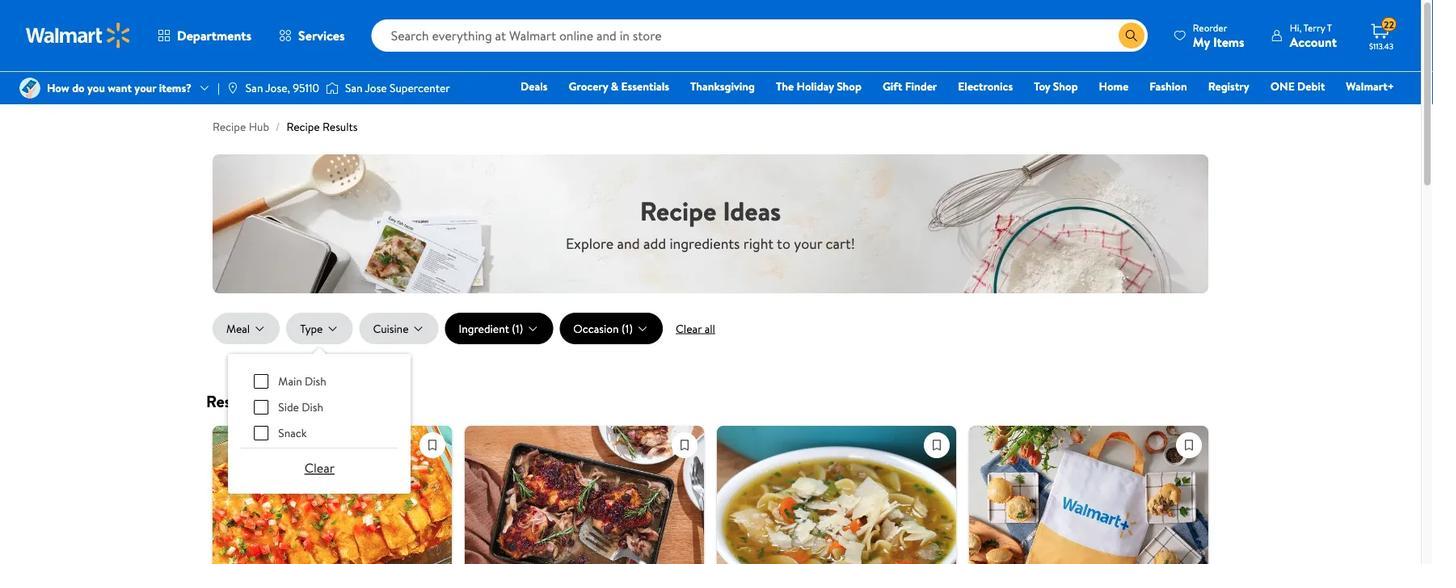 Task type: locate. For each thing, give the bounding box(es) containing it.
your inside "recipe ideas explore and add ingredients right to your cart!"
[[794, 233, 822, 253]]

how
[[47, 80, 69, 96]]

account
[[1290, 33, 1337, 51]]

1 horizontal spatial shop
[[1053, 78, 1078, 94]]

type button
[[286, 313, 353, 344]]

2 shop from the left
[[1053, 78, 1078, 94]]

holiday
[[797, 78, 834, 94]]

recipe for ideas
[[640, 193, 717, 229]]

thanksgiving
[[690, 78, 755, 94]]

clear left all
[[676, 320, 702, 336]]

2 horizontal spatial  image
[[326, 80, 339, 96]]

0 horizontal spatial san
[[246, 80, 263, 96]]

test image
[[673, 433, 697, 458], [1177, 433, 1201, 458]]

your right to
[[794, 233, 822, 253]]

2 horizontal spatial recipe
[[640, 193, 717, 229]]

clear for clear
[[304, 459, 335, 477]]

1 horizontal spatial test image
[[1177, 433, 1201, 458]]

1 horizontal spatial test image
[[925, 433, 949, 458]]

clear all
[[676, 320, 715, 336]]

toy shop link
[[1027, 78, 1085, 95]]

(8)
[[261, 390, 281, 413]]

1 san from the left
[[246, 80, 263, 96]]

0 vertical spatial clear
[[676, 320, 702, 336]]

recipe hub / recipe results
[[213, 119, 358, 135]]

occasion
[[573, 320, 619, 336]]

shop
[[837, 78, 862, 94], [1053, 78, 1078, 94]]

clear inside the clear button
[[304, 459, 335, 477]]

search icon image
[[1125, 29, 1138, 42]]

your
[[134, 80, 156, 96], [794, 233, 822, 253]]

side
[[278, 399, 299, 415]]

(1) for occasion (1)
[[622, 320, 633, 336]]

dish right side
[[302, 399, 323, 415]]

occasion (1)
[[573, 320, 633, 336]]

1 horizontal spatial clear
[[676, 320, 702, 336]]

you
[[87, 80, 105, 96]]

0 horizontal spatial (1)
[[512, 320, 523, 336]]

shop right toy
[[1053, 78, 1078, 94]]

cart!
[[826, 233, 855, 253]]

hi, terry t account
[[1290, 21, 1337, 51]]

0 horizontal spatial test image
[[673, 433, 697, 458]]

hi,
[[1290, 21, 1302, 34]]

1 (1) from the left
[[512, 320, 523, 336]]

ingredients
[[670, 233, 740, 253]]

supercenter
[[390, 80, 450, 96]]

1 horizontal spatial  image
[[226, 82, 239, 95]]

recipe up add
[[640, 193, 717, 229]]

0 horizontal spatial clear
[[304, 459, 335, 477]]

 image right |
[[226, 82, 239, 95]]

Search search field
[[372, 19, 1148, 52]]

shop inside "link"
[[837, 78, 862, 94]]

essentials
[[621, 78, 669, 94]]

recipe left hub at the left of page
[[213, 119, 246, 135]]

to
[[777, 233, 791, 253]]

(1) right occasion
[[622, 320, 633, 336]]

dish
[[305, 373, 326, 389], [302, 399, 323, 415]]

add
[[643, 233, 666, 253]]

1 horizontal spatial your
[[794, 233, 822, 253]]

Side Dish checkbox
[[254, 400, 269, 415]]

gift finder link
[[875, 78, 944, 95]]

1 vertical spatial dish
[[302, 399, 323, 415]]

 image
[[19, 78, 40, 99], [326, 80, 339, 96], [226, 82, 239, 95]]

Snack checkbox
[[254, 426, 269, 441]]

(1) right ingredient
[[512, 320, 523, 336]]

san left jose,
[[246, 80, 263, 96]]

departments
[[177, 27, 251, 44]]

1 horizontal spatial recipe
[[286, 119, 320, 135]]

0 horizontal spatial shop
[[837, 78, 862, 94]]

0 vertical spatial dish
[[305, 373, 326, 389]]

shop right holiday
[[837, 78, 862, 94]]

main
[[278, 373, 302, 389]]

(1) for ingredient (1)
[[512, 320, 523, 336]]

your right want
[[134, 80, 156, 96]]

1 vertical spatial your
[[794, 233, 822, 253]]

test image for classic chicken noodle soup image
[[925, 433, 949, 458]]

items
[[1213, 33, 1245, 51]]

clear all button
[[663, 316, 728, 342]]

cuisine button
[[359, 313, 439, 344]]

clear down snack
[[304, 459, 335, 477]]

test image
[[420, 433, 445, 458], [925, 433, 949, 458]]

test image for the baked chicken thighs in cranberry balsamic marinade image
[[673, 433, 697, 458]]

gift finder
[[883, 78, 937, 94]]

1 horizontal spatial results
[[323, 119, 358, 135]]

clear
[[676, 320, 702, 336], [304, 459, 335, 477]]

one
[[1270, 78, 1295, 94]]

2 san from the left
[[345, 80, 363, 96]]

0 horizontal spatial your
[[134, 80, 156, 96]]

fashion link
[[1142, 78, 1194, 95]]

dish right 'main'
[[305, 373, 326, 389]]

san left jose
[[345, 80, 363, 96]]

results
[[323, 119, 358, 135], [206, 390, 257, 413]]

/
[[276, 119, 280, 135]]

0 vertical spatial your
[[134, 80, 156, 96]]

1 shop from the left
[[837, 78, 862, 94]]

2 (1) from the left
[[622, 320, 633, 336]]

fashion
[[1150, 78, 1187, 94]]

2 test image from the left
[[925, 433, 949, 458]]

departments button
[[144, 16, 265, 55]]

explore
[[566, 233, 614, 253]]

 image right 95110
[[326, 80, 339, 96]]

0 horizontal spatial results
[[206, 390, 257, 413]]

recipe right /
[[286, 119, 320, 135]]

thanksgiving link
[[683, 78, 762, 95]]

 image for how do you want your items?
[[19, 78, 40, 99]]

clear inside the clear all button
[[676, 320, 702, 336]]

reorder my items
[[1193, 21, 1245, 51]]

home link
[[1092, 78, 1136, 95]]

how do you want your items?
[[47, 80, 192, 96]]

want
[[108, 80, 132, 96]]

results down main dish option
[[206, 390, 257, 413]]

1 horizontal spatial san
[[345, 80, 363, 96]]

recipe
[[213, 119, 246, 135], [286, 119, 320, 135], [640, 193, 717, 229]]

0 horizontal spatial  image
[[19, 78, 40, 99]]

1 test image from the left
[[673, 433, 697, 458]]

jose,
[[265, 80, 290, 96]]

results right /
[[323, 119, 358, 135]]

 image left how
[[19, 78, 40, 99]]

1 test image from the left
[[420, 433, 445, 458]]

clear for clear all
[[676, 320, 702, 336]]

type
[[300, 320, 323, 336]]

1 horizontal spatial (1)
[[622, 320, 633, 336]]

2 test image from the left
[[1177, 433, 1201, 458]]

1 vertical spatial clear
[[304, 459, 335, 477]]

0 horizontal spatial recipe
[[213, 119, 246, 135]]

main dish
[[278, 373, 326, 389]]

ingredient (1)
[[459, 320, 523, 336]]

registry
[[1208, 78, 1249, 94]]

recipe inside "recipe ideas explore and add ingredients right to your cart!"
[[640, 193, 717, 229]]

(1)
[[512, 320, 523, 336], [622, 320, 633, 336]]

terry
[[1304, 21, 1325, 34]]

0 horizontal spatial test image
[[420, 433, 445, 458]]



Task type: vqa. For each thing, say whether or not it's contained in the screenshot.
the RELATED
no



Task type: describe. For each thing, give the bounding box(es) containing it.
dish for side dish
[[302, 399, 323, 415]]

san for san jose, 95110
[[246, 80, 263, 96]]

snack
[[278, 425, 307, 441]]

clear search field text image
[[1099, 29, 1112, 42]]

results (8)
[[206, 390, 281, 413]]

meal
[[226, 320, 250, 336]]

ideas
[[723, 193, 781, 229]]

clear button
[[285, 452, 354, 484]]

ingredient
[[459, 320, 509, 336]]

mini chicken pot pies image
[[969, 426, 1208, 564]]

grocery & essentials
[[569, 78, 669, 94]]

$113.43
[[1369, 40, 1394, 51]]

walmart+
[[1346, 78, 1394, 94]]

grocery & essentials link
[[561, 78, 677, 95]]

home
[[1099, 78, 1129, 94]]

the
[[776, 78, 794, 94]]

occasion (1) button
[[560, 313, 663, 344]]

registry link
[[1201, 78, 1257, 95]]

the holiday shop
[[776, 78, 862, 94]]

Main Dish checkbox
[[254, 374, 269, 389]]

electronics link
[[951, 78, 1020, 95]]

and
[[617, 233, 640, 253]]

recipe ideas explore and add ingredients right to your cart!
[[566, 193, 855, 253]]

san jose, 95110
[[246, 80, 319, 96]]

95110
[[293, 80, 319, 96]]

instant pot® chicken enchiladas image
[[213, 426, 452, 564]]

one debit link
[[1263, 78, 1332, 95]]

one debit
[[1270, 78, 1325, 94]]

deals
[[521, 78, 548, 94]]

toy
[[1034, 78, 1050, 94]]

Walmart Site-Wide search field
[[372, 19, 1148, 52]]

jose
[[365, 80, 387, 96]]

finder
[[905, 78, 937, 94]]

san for san jose supercenter
[[345, 80, 363, 96]]

toy shop
[[1034, 78, 1078, 94]]

services button
[[265, 16, 359, 55]]

the holiday shop link
[[769, 78, 869, 95]]

reorder
[[1193, 21, 1227, 34]]

services
[[298, 27, 345, 44]]

electronics
[[958, 78, 1013, 94]]

items?
[[159, 80, 192, 96]]

22
[[1384, 18, 1394, 31]]

dish for main dish
[[305, 373, 326, 389]]

hub
[[249, 119, 269, 135]]

right
[[743, 233, 774, 253]]

san jose supercenter
[[345, 80, 450, 96]]

gift
[[883, 78, 902, 94]]

t
[[1327, 21, 1332, 34]]

classic chicken noodle soup image
[[717, 426, 956, 564]]

all
[[705, 320, 715, 336]]

deals link
[[513, 78, 555, 95]]

 image for san jose supercenter
[[326, 80, 339, 96]]

ingredient (1) button
[[445, 313, 553, 344]]

side dish
[[278, 399, 323, 415]]

my
[[1193, 33, 1210, 51]]

 image for san jose, 95110
[[226, 82, 239, 95]]

test image for 'instant pot® chicken enchiladas' image
[[420, 433, 445, 458]]

|
[[217, 80, 220, 96]]

test image for mini chicken pot pies 'image'
[[1177, 433, 1201, 458]]

1 vertical spatial results
[[206, 390, 257, 413]]

meal button
[[213, 313, 280, 344]]

&
[[611, 78, 619, 94]]

grocery
[[569, 78, 608, 94]]

do
[[72, 80, 85, 96]]

recipe for hub
[[213, 119, 246, 135]]

recipe hub link
[[213, 119, 269, 135]]

baked chicken thighs in cranberry balsamic marinade image
[[465, 426, 704, 564]]

walmart image
[[26, 23, 131, 48]]

cuisine
[[373, 320, 409, 336]]

0 vertical spatial results
[[323, 119, 358, 135]]

walmart+ link
[[1339, 78, 1402, 95]]

debit
[[1297, 78, 1325, 94]]



